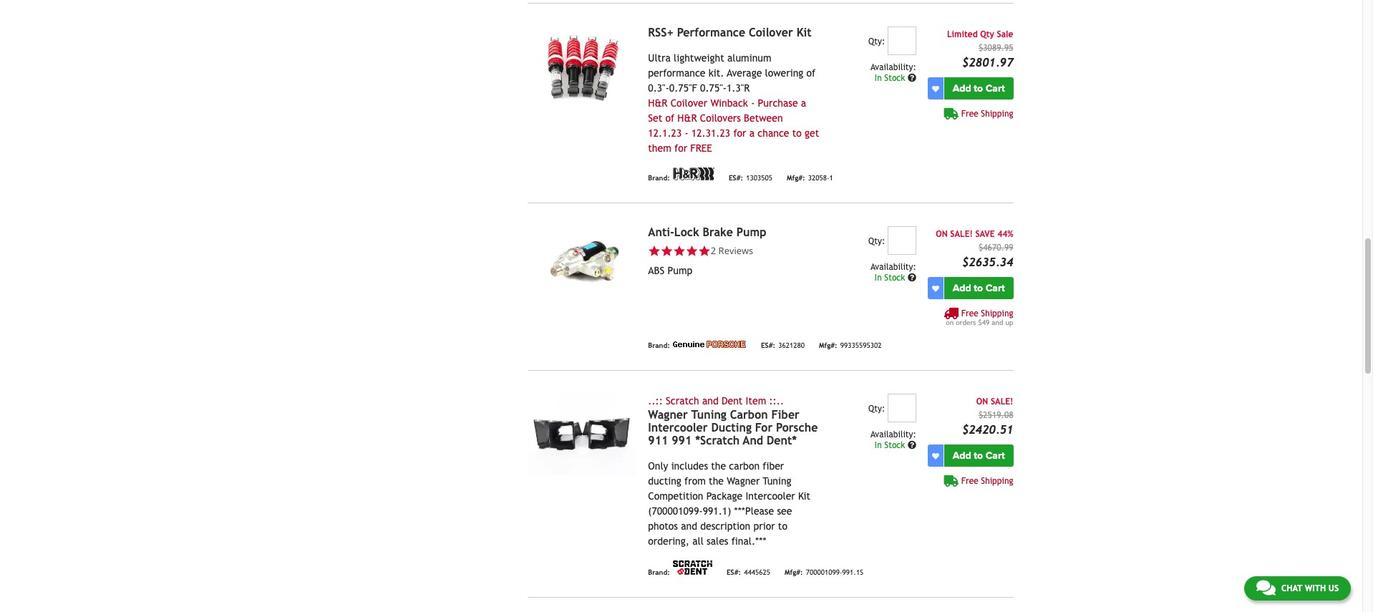Task type: vqa. For each thing, say whether or not it's contained in the screenshot.
the quattro in AUDI MK2 R8 QUATTRO SPYDER V10 5.2L AIR RIDE SUSPENSION KITS & PARTS
no



Task type: locate. For each thing, give the bounding box(es) containing it.
to down $2801.97
[[974, 83, 984, 95]]

32058-
[[808, 174, 830, 182]]

on for $2420.51
[[977, 397, 989, 407]]

shipping down $2801.97
[[982, 109, 1014, 119]]

2 add from the top
[[953, 282, 972, 295]]

question circle image for $2801.97
[[908, 74, 917, 83]]

es#:
[[729, 174, 744, 182], [761, 342, 776, 350], [727, 569, 742, 577]]

add to wish list image
[[933, 452, 940, 460]]

to for $2635.34
[[974, 282, 984, 295]]

0 horizontal spatial sale!
[[951, 229, 973, 239]]

scratch and dent item wagner tuning carbon fiber intercooler ducting for porsche 911 991 *scratch and dent*
[[648, 396, 818, 448]]

to inside only includes the carbon fiber ducting from the wagner tuning competition package intercooler kit (700001099-991.1) ***please see photos and description prior to ordering, all sales final.***
[[778, 521, 788, 532]]

1 horizontal spatial -
[[751, 98, 755, 109]]

free shipping on orders $49 and up
[[946, 309, 1014, 327]]

***please
[[735, 506, 774, 517]]

2 free shipping from the top
[[962, 476, 1014, 486]]

1 vertical spatial add to wish list image
[[933, 285, 940, 292]]

ducting
[[648, 476, 682, 487]]

2 add to wish list image from the top
[[933, 285, 940, 292]]

3 add from the top
[[953, 450, 972, 462]]

2 question circle image from the top
[[908, 274, 917, 282]]

2 add to cart button from the top
[[945, 277, 1014, 300]]

of right set on the top left of page
[[666, 113, 675, 124]]

2 vertical spatial and
[[681, 521, 698, 532]]

2 shipping from the top
[[982, 309, 1014, 319]]

2 vertical spatial question circle image
[[908, 441, 917, 450]]

1 vertical spatial sale!
[[991, 397, 1014, 407]]

shipping right 'orders'
[[982, 309, 1014, 319]]

h&r up 12.1.23
[[678, 113, 697, 124]]

tuning down fiber
[[763, 476, 792, 487]]

wagner
[[648, 408, 688, 422], [727, 476, 760, 487]]

chance
[[758, 128, 790, 139]]

0 vertical spatial add to cart button
[[945, 77, 1014, 100]]

0 vertical spatial add
[[953, 83, 972, 95]]

and inside free shipping on orders $49 and up
[[992, 319, 1004, 327]]

sale! inside the 'on sale!                         save 44% $4670.99 $2635.34'
[[951, 229, 973, 239]]

add to cart down $2801.97
[[953, 83, 1005, 95]]

mfg#: left 32058-
[[787, 174, 806, 182]]

2 2 reviews link from the left
[[711, 244, 754, 258]]

1 add to cart button from the top
[[945, 77, 1014, 100]]

add down $2801.97
[[953, 83, 972, 95]]

mfg#: left 99335595302
[[819, 342, 838, 350]]

0 vertical spatial stock
[[885, 73, 906, 83]]

description
[[701, 521, 751, 532]]

for
[[734, 128, 747, 139], [675, 143, 688, 154]]

wagner inside 'scratch and dent item wagner tuning carbon fiber intercooler ducting for porsche 911 991 *scratch and dent*'
[[648, 408, 688, 422]]

brand:
[[648, 174, 670, 182], [648, 342, 670, 350], [648, 569, 670, 577]]

add
[[953, 83, 972, 95], [953, 282, 972, 295], [953, 450, 972, 462]]

coilover
[[749, 26, 794, 40], [671, 98, 708, 109]]

1 vertical spatial intercooler
[[746, 491, 796, 502]]

coilover up aluminum
[[749, 26, 794, 40]]

on inside the 'on sale!                         save 44% $4670.99 $2635.34'
[[936, 229, 948, 239]]

0 vertical spatial mfg#:
[[787, 174, 806, 182]]

add to cart button down $2635.34
[[945, 277, 1014, 300]]

and left up
[[992, 319, 1004, 327]]

2 vertical spatial qty:
[[869, 404, 886, 414]]

2 vertical spatial cart
[[986, 450, 1005, 462]]

to down $2635.34
[[974, 282, 984, 295]]

0 horizontal spatial for
[[675, 143, 688, 154]]

0 vertical spatial free
[[962, 109, 979, 119]]

2 vertical spatial in stock
[[875, 441, 908, 451]]

wagner down "scratch"
[[648, 408, 688, 422]]

1 horizontal spatial sale!
[[991, 397, 1014, 407]]

cart down $2635.34
[[986, 282, 1005, 295]]

shipping for $2420.51
[[982, 476, 1014, 486]]

0 vertical spatial in
[[875, 73, 882, 83]]

1 vertical spatial coilover
[[671, 98, 708, 109]]

2 in stock from the top
[[875, 273, 908, 283]]

add to cart button down $2801.97
[[945, 77, 1014, 100]]

1 free from the top
[[962, 109, 979, 119]]

dent*
[[767, 434, 797, 448]]

1 vertical spatial add
[[953, 282, 972, 295]]

reviews
[[719, 244, 754, 257]]

0 horizontal spatial and
[[681, 521, 698, 532]]

5 star image from the left
[[699, 245, 711, 258]]

0 vertical spatial tuning
[[692, 408, 727, 422]]

pump up the 'reviews'
[[737, 226, 767, 239]]

0 vertical spatial the
[[711, 461, 726, 472]]

add for $2801.97
[[953, 83, 972, 95]]

stock
[[885, 73, 906, 83], [885, 273, 906, 283], [885, 441, 906, 451]]

1 vertical spatial kit
[[799, 491, 811, 502]]

intercooler
[[648, 421, 708, 435], [746, 491, 796, 502]]

wagner tuning carbon fiber intercooler ducting for porsche 911 991 *scratch and dent* link
[[648, 408, 818, 448]]

1 vertical spatial cart
[[986, 282, 1005, 295]]

package
[[707, 491, 743, 502]]

intercooler inside only includes the carbon fiber ducting from the wagner tuning competition package intercooler kit (700001099-991.1) ***please see photos and description prior to ordering, all sales final.***
[[746, 491, 796, 502]]

shipping inside free shipping on orders $49 and up
[[982, 309, 1014, 319]]

free shipping
[[962, 109, 1014, 119], [962, 476, 1014, 486]]

2 qty: from the top
[[869, 237, 886, 247]]

add to cart button
[[945, 77, 1014, 100], [945, 277, 1014, 300], [945, 445, 1014, 467]]

0 vertical spatial and
[[992, 319, 1004, 327]]

es#: left the 4445625
[[727, 569, 742, 577]]

with
[[1306, 584, 1327, 594]]

2 vertical spatial availability:
[[871, 430, 917, 440]]

3 stock from the top
[[885, 441, 906, 451]]

of
[[807, 67, 816, 79], [666, 113, 675, 124]]

a down between
[[750, 128, 755, 139]]

0 vertical spatial add to wish list image
[[933, 85, 940, 92]]

coilover down 0.75"f
[[671, 98, 708, 109]]

on inside on sale! $2519.08 $2420.51
[[977, 397, 989, 407]]

ordering,
[[648, 536, 690, 547]]

sale
[[997, 30, 1014, 40]]

0 horizontal spatial of
[[666, 113, 675, 124]]

on for $2635.34
[[936, 229, 948, 239]]

1 vertical spatial es#:
[[761, 342, 776, 350]]

1 cart from the top
[[986, 83, 1005, 95]]

star image
[[648, 245, 661, 258], [661, 245, 674, 258], [674, 245, 686, 258], [686, 245, 699, 258], [699, 245, 711, 258]]

1 horizontal spatial and
[[703, 396, 719, 407]]

in stock
[[875, 73, 908, 83], [875, 273, 908, 283], [875, 441, 908, 451]]

1 in from the top
[[875, 73, 882, 83]]

3 question circle image from the top
[[908, 441, 917, 450]]

1 add to wish list image from the top
[[933, 85, 940, 92]]

0 vertical spatial question circle image
[[908, 74, 917, 83]]

tuning inside 'scratch and dent item wagner tuning carbon fiber intercooler ducting for porsche 911 991 *scratch and dent*'
[[692, 408, 727, 422]]

cart for $2420.51
[[986, 450, 1005, 462]]

carbon
[[730, 408, 768, 422]]

to down the see
[[778, 521, 788, 532]]

1.3"r
[[727, 83, 750, 94]]

1 qty: from the top
[[869, 37, 886, 47]]

1 vertical spatial of
[[666, 113, 675, 124]]

0 vertical spatial add to cart
[[953, 83, 1005, 95]]

0 horizontal spatial -
[[685, 128, 689, 139]]

sale! inside on sale! $2519.08 $2420.51
[[991, 397, 1014, 407]]

the down *scratch
[[711, 461, 726, 472]]

add to cart down $2635.34
[[953, 282, 1005, 295]]

add to cart button down $2420.51
[[945, 445, 1014, 467]]

free shipping for $2801.97
[[962, 109, 1014, 119]]

1 horizontal spatial intercooler
[[746, 491, 796, 502]]

0 vertical spatial a
[[801, 98, 807, 109]]

1 add from the top
[[953, 83, 972, 95]]

winback
[[711, 98, 748, 109]]

free shipping for $2420.51
[[962, 476, 1014, 486]]

brand: down them
[[648, 174, 670, 182]]

cart for $2801.97
[[986, 83, 1005, 95]]

0 horizontal spatial on
[[936, 229, 948, 239]]

add to cart for $2801.97
[[953, 83, 1005, 95]]

of right lowering
[[807, 67, 816, 79]]

pump
[[737, 226, 767, 239], [668, 265, 693, 276]]

1 vertical spatial stock
[[885, 273, 906, 283]]

0 horizontal spatial wagner
[[648, 408, 688, 422]]

0 vertical spatial free shipping
[[962, 109, 1014, 119]]

None number field
[[888, 27, 917, 55], [888, 226, 917, 255], [888, 394, 917, 423], [888, 27, 917, 55], [888, 226, 917, 255], [888, 394, 917, 423]]

1 vertical spatial and
[[703, 396, 719, 407]]

2 vertical spatial in
[[875, 441, 882, 451]]

for
[[756, 421, 773, 435]]

1 vertical spatial wagner
[[727, 476, 760, 487]]

on up the $2519.08
[[977, 397, 989, 407]]

add to wish list image
[[933, 85, 940, 92], [933, 285, 940, 292]]

the
[[711, 461, 726, 472], [709, 476, 724, 487]]

991.1s
[[843, 569, 864, 577]]

1 horizontal spatial wagner
[[727, 476, 760, 487]]

1 vertical spatial tuning
[[763, 476, 792, 487]]

es#: left 3621280
[[761, 342, 776, 350]]

- right 12.1.23
[[685, 128, 689, 139]]

add to cart down $2420.51
[[953, 450, 1005, 462]]

shipping down $2420.51
[[982, 476, 1014, 486]]

mfg#: for pump
[[819, 342, 838, 350]]

0 vertical spatial for
[[734, 128, 747, 139]]

1 vertical spatial mfg#:
[[819, 342, 838, 350]]

free shipping down $2801.97
[[962, 109, 1014, 119]]

0 vertical spatial on
[[936, 229, 948, 239]]

sale! up the $2519.08
[[991, 397, 1014, 407]]

es#: left 1303505
[[729, 174, 744, 182]]

0 vertical spatial coilover
[[749, 26, 794, 40]]

2 availability: from the top
[[871, 262, 917, 272]]

1 vertical spatial on
[[977, 397, 989, 407]]

1 vertical spatial shipping
[[982, 309, 1014, 319]]

rss+
[[648, 26, 674, 40]]

free right on
[[962, 309, 979, 319]]

2 free from the top
[[962, 309, 979, 319]]

2 brand: from the top
[[648, 342, 670, 350]]

1 vertical spatial question circle image
[[908, 274, 917, 282]]

for down coilovers
[[734, 128, 747, 139]]

1 vertical spatial in
[[875, 273, 882, 283]]

mfg#: 700001099-991.1s
[[785, 569, 864, 577]]

1 vertical spatial free
[[962, 309, 979, 319]]

free for $2801.97
[[962, 109, 979, 119]]

brand: left the genuine porsche - corporate logo on the bottom
[[648, 342, 670, 350]]

1 horizontal spatial coilover
[[749, 26, 794, 40]]

0 vertical spatial intercooler
[[648, 421, 708, 435]]

991
[[672, 434, 692, 448]]

0.75"f
[[670, 83, 698, 94]]

sale! left save
[[951, 229, 973, 239]]

brand: down ordering,
[[648, 569, 670, 577]]

1 vertical spatial a
[[750, 128, 755, 139]]

free down $2801.97
[[962, 109, 979, 119]]

shipping
[[982, 109, 1014, 119], [982, 309, 1014, 319], [982, 476, 1014, 486]]

2 stock from the top
[[885, 273, 906, 283]]

1 horizontal spatial of
[[807, 67, 816, 79]]

free
[[962, 109, 979, 119], [962, 309, 979, 319], [962, 476, 979, 486]]

0 vertical spatial sale!
[[951, 229, 973, 239]]

free shipping down $2420.51
[[962, 476, 1014, 486]]

2 vertical spatial add
[[953, 450, 972, 462]]

0 horizontal spatial coilover
[[671, 98, 708, 109]]

add for $2635.34
[[953, 282, 972, 295]]

sale! for $2635.34
[[951, 229, 973, 239]]

$2801.97
[[963, 56, 1014, 70]]

1 vertical spatial brand:
[[648, 342, 670, 350]]

2 vertical spatial brand:
[[648, 569, 670, 577]]

from
[[685, 476, 706, 487]]

0 horizontal spatial intercooler
[[648, 421, 708, 435]]

add to cart
[[953, 83, 1005, 95], [953, 282, 1005, 295], [953, 450, 1005, 462]]

and left dent
[[703, 396, 719, 407]]

anti-
[[648, 226, 675, 239]]

add right add to wish list image
[[953, 450, 972, 462]]

2 in from the top
[[875, 273, 882, 283]]

0 horizontal spatial pump
[[668, 265, 693, 276]]

tuning
[[692, 408, 727, 422], [763, 476, 792, 487]]

3 qty: from the top
[[869, 404, 886, 414]]

1 vertical spatial add to cart button
[[945, 277, 1014, 300]]

for left free
[[675, 143, 688, 154]]

2 cart from the top
[[986, 282, 1005, 295]]

qty: for pump
[[869, 237, 886, 247]]

kit inside only includes the carbon fiber ducting from the wagner tuning competition package intercooler kit (700001099-991.1) ***please see photos and description prior to ordering, all sales final.***
[[799, 491, 811, 502]]

availability: for rss+ performance coilover kit
[[871, 62, 917, 72]]

h&r - corporate logo image
[[673, 168, 715, 181]]

mfg#: left 700001099-
[[785, 569, 803, 577]]

to down $2420.51
[[974, 450, 984, 462]]

on left save
[[936, 229, 948, 239]]

add to cart button for $2801.97
[[945, 77, 1014, 100]]

1 horizontal spatial h&r
[[678, 113, 697, 124]]

pump right abs
[[668, 265, 693, 276]]

1 shipping from the top
[[982, 109, 1014, 119]]

0 vertical spatial in stock
[[875, 73, 908, 83]]

-
[[751, 98, 755, 109], [685, 128, 689, 139]]

3 free from the top
[[962, 476, 979, 486]]

0 horizontal spatial tuning
[[692, 408, 727, 422]]

1 in stock from the top
[[875, 73, 908, 83]]

2 add to cart from the top
[[953, 282, 1005, 295]]

1 availability: from the top
[[871, 62, 917, 72]]

to left get
[[793, 128, 802, 139]]

0 vertical spatial es#:
[[729, 174, 744, 182]]

1 vertical spatial qty:
[[869, 237, 886, 247]]

free inside free shipping on orders $49 and up
[[962, 309, 979, 319]]

1 question circle image from the top
[[908, 74, 917, 83]]

3 shipping from the top
[[982, 476, 1014, 486]]

3 availability: from the top
[[871, 430, 917, 440]]

performance
[[648, 67, 706, 79]]

lock
[[675, 226, 700, 239]]

wagner down carbon on the right of page
[[727, 476, 760, 487]]

0 vertical spatial shipping
[[982, 109, 1014, 119]]

1 brand: from the top
[[648, 174, 670, 182]]

kit.
[[709, 67, 725, 79]]

$49
[[979, 319, 990, 327]]

purchase
[[758, 98, 798, 109]]

performance
[[677, 26, 746, 40]]

in
[[875, 73, 882, 83], [875, 273, 882, 283], [875, 441, 882, 451]]

anti-lock brake pump link
[[648, 226, 767, 239]]

and up all
[[681, 521, 698, 532]]

0 vertical spatial cart
[[986, 83, 1005, 95]]

cart down $2801.97
[[986, 83, 1005, 95]]

4445625
[[744, 569, 771, 577]]

2 vertical spatial stock
[[885, 441, 906, 451]]

question circle image
[[908, 74, 917, 83], [908, 274, 917, 282], [908, 441, 917, 450]]

1 vertical spatial in stock
[[875, 273, 908, 283]]

2 vertical spatial add to cart
[[953, 450, 1005, 462]]

availability: for anti-lock brake pump
[[871, 262, 917, 272]]

0 vertical spatial -
[[751, 98, 755, 109]]

aluminum
[[728, 52, 772, 64]]

free down $2420.51
[[962, 476, 979, 486]]

1 add to cart from the top
[[953, 83, 1005, 95]]

brand: for anti-
[[648, 342, 670, 350]]

intercooler up the see
[[746, 491, 796, 502]]

2 vertical spatial free
[[962, 476, 979, 486]]

- up between
[[751, 98, 755, 109]]

fiber
[[772, 408, 800, 422]]

1 vertical spatial availability:
[[871, 262, 917, 272]]

a right purchase
[[801, 98, 807, 109]]

cart
[[986, 83, 1005, 95], [986, 282, 1005, 295], [986, 450, 1005, 462]]

1 horizontal spatial on
[[977, 397, 989, 407]]

0 vertical spatial wagner
[[648, 408, 688, 422]]

cart down $2420.51
[[986, 450, 1005, 462]]

3 add to cart from the top
[[953, 450, 1005, 462]]

1 horizontal spatial tuning
[[763, 476, 792, 487]]

0.3"-
[[648, 83, 670, 94]]

1 vertical spatial free shipping
[[962, 476, 1014, 486]]

h&r down 0.3"-
[[648, 98, 668, 109]]

add for $2420.51
[[953, 450, 972, 462]]

2 vertical spatial add to cart button
[[945, 445, 1014, 467]]

1 vertical spatial add to cart
[[953, 282, 1005, 295]]

the up package
[[709, 476, 724, 487]]

on
[[936, 229, 948, 239], [977, 397, 989, 407]]

1 free shipping from the top
[[962, 109, 1014, 119]]

to
[[974, 83, 984, 95], [793, 128, 802, 139], [974, 282, 984, 295], [974, 450, 984, 462], [778, 521, 788, 532]]

1 stock from the top
[[885, 73, 906, 83]]

2 horizontal spatial and
[[992, 319, 1004, 327]]

3 cart from the top
[[986, 450, 1005, 462]]

intercooler down "scratch"
[[648, 421, 708, 435]]

and inside only includes the carbon fiber ducting from the wagner tuning competition package intercooler kit (700001099-991.1) ***please see photos and description prior to ordering, all sales final.***
[[681, 521, 698, 532]]

0 horizontal spatial h&r
[[648, 98, 668, 109]]

add to cart for $4670.99
[[953, 282, 1005, 295]]

3 star image from the left
[[674, 245, 686, 258]]

add up free shipping on orders $49 and up
[[953, 282, 972, 295]]

qty
[[981, 30, 995, 40]]

tuning down dent
[[692, 408, 727, 422]]



Task type: describe. For each thing, give the bounding box(es) containing it.
scratch
[[666, 396, 700, 407]]

anti-lock brake pump
[[648, 226, 767, 239]]

in stock for rss+ performance coilover kit
[[875, 73, 908, 83]]

on
[[946, 319, 954, 327]]

1 horizontal spatial for
[[734, 128, 747, 139]]

scratch & dent - corporate logo image
[[673, 561, 713, 575]]

in stock for anti-lock brake pump
[[875, 273, 908, 283]]

free for $2420.51
[[962, 476, 979, 486]]

$2635.34
[[963, 256, 1014, 269]]

4 star image from the left
[[686, 245, 699, 258]]

on sale! $2519.08 $2420.51
[[963, 397, 1014, 437]]

includes
[[672, 461, 708, 472]]

on sale!                         save 44% $4670.99 $2635.34
[[936, 229, 1014, 269]]

us
[[1329, 584, 1339, 594]]

competition
[[648, 491, 704, 502]]

add to wish list image for $2635.34
[[933, 285, 940, 292]]

up
[[1006, 319, 1014, 327]]

2 reviews
[[711, 244, 754, 257]]

sales
[[707, 536, 729, 547]]

2 vertical spatial mfg#:
[[785, 569, 803, 577]]

0 vertical spatial kit
[[797, 26, 812, 40]]

sale! for $2420.51
[[991, 397, 1014, 407]]

limited
[[948, 30, 978, 40]]

3621280
[[779, 342, 805, 350]]

prior
[[754, 521, 775, 532]]

abs
[[648, 265, 665, 276]]

1 vertical spatial the
[[709, 476, 724, 487]]

in for anti-lock brake pump
[[875, 273, 882, 283]]

12.31.23
[[692, 128, 731, 139]]

qty: for kit
[[869, 37, 886, 47]]

them
[[648, 143, 672, 154]]

brand: for rss+
[[648, 174, 670, 182]]

lightweight
[[674, 52, 725, 64]]

1 vertical spatial h&r
[[678, 113, 697, 124]]

2 vertical spatial es#:
[[727, 569, 742, 577]]

to for $2801.97
[[974, 83, 984, 95]]

see
[[777, 506, 792, 517]]

final.***
[[732, 536, 767, 547]]

12.1.23
[[648, 128, 682, 139]]

photos
[[648, 521, 678, 532]]

$3089.95
[[979, 43, 1014, 53]]

1303505
[[747, 174, 773, 182]]

3 in stock from the top
[[875, 441, 908, 451]]

genuine porsche - corporate logo image
[[673, 341, 747, 348]]

es#1303505 - 32058-1 - rss+ performance coilover kit - ultra lightweight aluminum performance kit. average lowering of 0.3"-0.75"f 0.75"-1.3"r - h&r - audi image
[[528, 27, 637, 108]]

2
[[711, 244, 716, 257]]

mfg#: 32058-1
[[787, 174, 834, 182]]

item
[[746, 396, 767, 407]]

all
[[693, 536, 704, 547]]

911
[[648, 434, 669, 448]]

shipping for $2801.97
[[982, 109, 1014, 119]]

0 vertical spatial of
[[807, 67, 816, 79]]

between
[[744, 113, 783, 124]]

chat with us link
[[1245, 577, 1352, 601]]

carbon
[[729, 461, 760, 472]]

*scratch
[[696, 434, 740, 448]]

dent
[[722, 396, 743, 407]]

average
[[727, 67, 762, 79]]

$2519.08
[[979, 411, 1014, 421]]

3 brand: from the top
[[648, 569, 670, 577]]

2 star image from the left
[[661, 245, 674, 258]]

1 horizontal spatial pump
[[737, 226, 767, 239]]

to for $2420.51
[[974, 450, 984, 462]]

to inside ultra lightweight aluminum performance kit. average lowering of 0.3"-0.75"f 0.75"-1.3"r h&r coilover winback - purchase a set of h&r coilovers between 12.1.23 - 12.31.23 for a chance to get them for free
[[793, 128, 802, 139]]

99335595302
[[841, 342, 882, 350]]

comments image
[[1257, 579, 1276, 597]]

1 vertical spatial -
[[685, 128, 689, 139]]

1 horizontal spatial a
[[801, 98, 807, 109]]

mfg#: for kit
[[787, 174, 806, 182]]

only
[[648, 461, 669, 472]]

chat
[[1282, 584, 1303, 594]]

3 in from the top
[[875, 441, 882, 451]]

44%
[[998, 229, 1014, 239]]

991.1)
[[703, 506, 732, 517]]

mfg#: 99335595302
[[819, 342, 882, 350]]

brake
[[703, 226, 733, 239]]

add to cart button for $4670.99
[[945, 277, 1014, 300]]

question circle image for $2420.51
[[908, 441, 917, 450]]

rss+ performance coilover kit
[[648, 26, 812, 40]]

intercooler inside 'scratch and dent item wagner tuning carbon fiber intercooler ducting for porsche 911 991 *scratch and dent*'
[[648, 421, 708, 435]]

in for rss+ performance coilover kit
[[875, 73, 882, 83]]

set
[[648, 113, 663, 124]]

rss+ performance coilover kit link
[[648, 26, 812, 40]]

and inside 'scratch and dent item wagner tuning carbon fiber intercooler ducting for porsche 911 991 *scratch and dent*'
[[703, 396, 719, 407]]

lowering
[[765, 67, 804, 79]]

es#3621280 - 99335595302 - anti-lock brake pump - abs pump - genuine porsche - porsche image
[[528, 226, 637, 308]]

0 horizontal spatial a
[[750, 128, 755, 139]]

coilovers
[[700, 113, 741, 124]]

es#4445625 - 700001099-991.1s - wagner tuning carbon fiber intercooler ducting for porsche 911 991 *scratch and dent* - only includes the carbon fiber ducting from the wagner tuning competition package intercooler kit (700001099-991.1) ***please see photos and description prior to ordering, all sales final.*** - scratch & dent - porsche image
[[528, 394, 637, 476]]

add to wish list image for $2801.97
[[933, 85, 940, 92]]

coilover inside ultra lightweight aluminum performance kit. average lowering of 0.3"-0.75"f 0.75"-1.3"r h&r coilover winback - purchase a set of h&r coilovers between 12.1.23 - 12.31.23 for a chance to get them for free
[[671, 98, 708, 109]]

3 add to cart button from the top
[[945, 445, 1014, 467]]

orders
[[956, 319, 977, 327]]

porsche
[[777, 421, 818, 435]]

chat with us
[[1282, 584, 1339, 594]]

es#: for coilover
[[729, 174, 744, 182]]

fiber
[[763, 461, 785, 472]]

ducting
[[712, 421, 752, 435]]

stock for pump
[[885, 273, 906, 283]]

and
[[743, 434, 764, 448]]

stock for kit
[[885, 73, 906, 83]]

es#: for brake
[[761, 342, 776, 350]]

1 star image from the left
[[648, 245, 661, 258]]

es#: 3621280
[[761, 342, 805, 350]]

1 vertical spatial for
[[675, 143, 688, 154]]

cart for $2635.34
[[986, 282, 1005, 295]]

wagner inside only includes the carbon fiber ducting from the wagner tuning competition package intercooler kit (700001099-991.1) ***please see photos and description prior to ordering, all sales final.***
[[727, 476, 760, 487]]

ultra
[[648, 52, 671, 64]]

get
[[805, 128, 820, 139]]

save
[[976, 229, 995, 239]]

ultra lightweight aluminum performance kit. average lowering of 0.3"-0.75"f 0.75"-1.3"r h&r coilover winback - purchase a set of h&r coilovers between 12.1.23 - 12.31.23 for a chance to get them for free
[[648, 52, 820, 154]]

1 vertical spatial pump
[[668, 265, 693, 276]]

1 2 reviews link from the left
[[648, 244, 820, 258]]

1
[[830, 174, 834, 182]]

0.75"-
[[701, 83, 727, 94]]

tuning inside only includes the carbon fiber ducting from the wagner tuning competition package intercooler kit (700001099-991.1) ***please see photos and description prior to ordering, all sales final.***
[[763, 476, 792, 487]]

es#: 1303505
[[729, 174, 773, 182]]

(700001099-
[[648, 506, 703, 517]]

abs pump
[[648, 265, 693, 276]]

es#: 4445625
[[727, 569, 771, 577]]

only includes the carbon fiber ducting from the wagner tuning competition package intercooler kit (700001099-991.1) ***please see photos and description prior to ordering, all sales final.***
[[648, 461, 811, 547]]

free
[[691, 143, 713, 154]]



